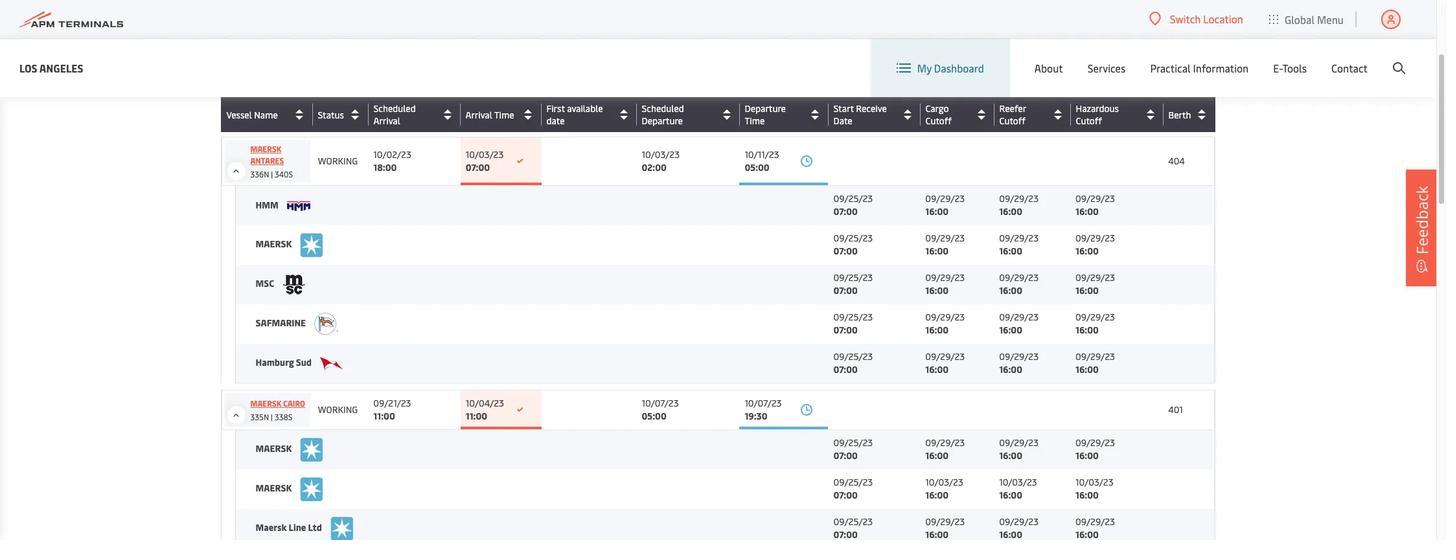 Task type: locate. For each thing, give the bounding box(es) containing it.
contact
[[1332, 61, 1368, 75]]

2 vessel name from the top
[[227, 109, 278, 121]]

time right estimated
[[390, 39, 407, 48]]

09/29/23 16:00
[[926, 193, 965, 218], [999, 193, 1039, 218], [1076, 193, 1115, 218], [926, 232, 965, 257], [999, 232, 1039, 257], [1076, 232, 1115, 257], [926, 272, 965, 297], [999, 272, 1039, 297], [1076, 272, 1115, 297], [926, 311, 965, 336], [999, 311, 1039, 336], [1076, 311, 1115, 336], [926, 350, 965, 376], [999, 350, 1039, 376], [1076, 350, 1115, 376], [926, 437, 965, 462], [999, 437, 1039, 462], [1076, 437, 1115, 462]]

hazardous cutoff for first the hazardous cutoff button from the bottom
[[1076, 102, 1119, 127]]

and
[[1111, 37, 1126, 49]]

3 09/25/23 from the top
[[834, 272, 873, 284]]

| inside maersk antares 336n | 340s
[[271, 169, 273, 180]]

working left 18:00
[[318, 155, 358, 167]]

11:00 for 10/04/23 11:00
[[466, 410, 488, 423]]

0 horizontal spatial time
[[309, 39, 326, 48]]

cargo cutoff for reefer cutoff button corresponding to first the hazardous cutoff button from the top
[[926, 100, 952, 125]]

practical information button
[[1151, 39, 1249, 97]]

actual time
[[281, 39, 326, 48]]

2 status from the top
[[318, 109, 344, 121]]

1 departure time button from the top
[[745, 100, 825, 125]]

| left 338s
[[271, 412, 273, 423]]

07:00 for msc image
[[834, 285, 858, 297]]

cargo cutoff for first the hazardous cutoff button from the bottom's reefer cutoff button
[[926, 102, 952, 127]]

departure time button
[[745, 100, 825, 125], [745, 102, 825, 127]]

departure time button for reefer cutoff button corresponding to first the hazardous cutoff button from the top
[[745, 100, 825, 125]]

6 09/25/23 from the top
[[834, 437, 873, 449]]

1 arrival time button from the top
[[466, 102, 539, 123]]

time
[[495, 107, 515, 119], [494, 109, 514, 121], [745, 113, 765, 125], [745, 115, 765, 127]]

5 09/25/23 from the top
[[834, 350, 873, 363]]

maersk image down cairo
[[300, 437, 324, 463]]

3 maersk image from the top
[[300, 477, 324, 502]]

date for first the hazardous cutoff button from the bottom
[[547, 115, 565, 127]]

berth button down 'practical information' popup button
[[1169, 102, 1212, 123]]

340s
[[275, 169, 293, 180]]

1 10/03/23 16:00 from the left
[[926, 476, 964, 502]]

11:00 down 09/21/23
[[374, 410, 395, 423]]

2 departure time from the top
[[745, 102, 786, 127]]

09/25/23 07:00 for msc image
[[834, 272, 873, 297]]

1 first from the top
[[547, 100, 565, 113]]

1 hazardous from the top
[[1076, 100, 1119, 113]]

maersk up the maersk
[[256, 482, 294, 494]]

1 name from the top
[[254, 107, 278, 119]]

1 start receive date from the top
[[834, 100, 887, 125]]

2 date from the top
[[547, 115, 565, 127]]

status button for scheduled arrival button related to departure time button for reefer cutoff button corresponding to first the hazardous cutoff button from the top arrival time button
[[318, 102, 365, 123]]

09/25/23 07:00 for hmm icon
[[834, 193, 873, 218]]

maersk antares 336n | 340s
[[250, 144, 293, 180]]

departure time
[[745, 100, 786, 125], [745, 102, 786, 127]]

11:00
[[374, 410, 395, 423], [466, 410, 488, 423]]

1 cargo from the top
[[926, 100, 949, 113]]

1 09/25/23 07:00 from the top
[[834, 193, 873, 218]]

e-tools
[[1274, 61, 1307, 75]]

status button
[[318, 102, 365, 123], [318, 104, 365, 125]]

contact button
[[1332, 39, 1368, 97]]

4 09/25/23 from the top
[[834, 311, 873, 323]]

| left 340s
[[271, 169, 273, 180]]

vessel name
[[227, 107, 278, 119], [227, 109, 278, 121]]

maersk up the antares
[[250, 144, 281, 154]]

2 cargo from the top
[[926, 102, 949, 115]]

0 vertical spatial maersk image
[[300, 232, 324, 258]]

2 departure time button from the top
[[745, 102, 825, 127]]

07:00 for hmm icon
[[834, 206, 858, 218]]

working right cairo
[[318, 404, 358, 416]]

6 09/25/23 07:00 from the top
[[834, 437, 873, 462]]

hazardous cutoff
[[1076, 100, 1119, 125], [1076, 102, 1119, 127]]

hamburg
[[256, 356, 294, 369]]

| for hmm
[[271, 169, 273, 180]]

scheduled arrival button for arrival time button associated with first the hazardous cutoff button from the bottom's reefer cutoff button's departure time button
[[374, 102, 457, 127]]

berth button for first the hazardous cutoff button from the top
[[1169, 102, 1212, 123]]

2 start from the top
[[834, 102, 854, 115]]

0 vertical spatial working
[[318, 155, 358, 167]]

hazardous cutoff for first the hazardous cutoff button from the top
[[1076, 100, 1119, 125]]

scheduled departure
[[642, 100, 684, 125], [642, 102, 684, 127]]

first available date button for arrival time button associated with first the hazardous cutoff button from the bottom's reefer cutoff button's departure time button
[[547, 102, 634, 127]]

maersk image up "ltd"
[[300, 477, 324, 502]]

start receive date
[[834, 100, 887, 125], [834, 102, 887, 127]]

1 scheduled departure button from the top
[[642, 100, 736, 125]]

2 09/25/23 from the top
[[834, 232, 873, 244]]

date for first the hazardous cutoff button from the top
[[547, 113, 565, 125]]

2 date from the top
[[834, 115, 853, 127]]

berth down practical
[[1169, 107, 1191, 119]]

401
[[1169, 404, 1183, 416]]

09/25/23
[[834, 193, 873, 205], [834, 232, 873, 244], [834, 272, 873, 284], [834, 311, 873, 323], [834, 350, 873, 363], [834, 437, 873, 449], [834, 476, 873, 489], [834, 516, 873, 528]]

available
[[567, 100, 603, 113], [567, 102, 603, 115]]

07:00 for hamburg sud image
[[834, 363, 858, 376]]

2 first from the top
[[547, 102, 565, 115]]

10/03/23
[[466, 148, 504, 161], [642, 148, 680, 161], [926, 476, 964, 489], [999, 476, 1037, 489], [1076, 476, 1114, 489]]

1 reefer from the top
[[999, 100, 1026, 113]]

cutoff for first the hazardous cutoff button from the top
[[1076, 113, 1102, 125]]

1 vertical spatial working
[[318, 404, 358, 416]]

start receive date button
[[834, 100, 917, 125], [834, 102, 917, 127]]

berth button for first the hazardous cutoff button from the bottom
[[1169, 104, 1212, 125]]

1 hazardous cutoff from the top
[[1076, 100, 1119, 125]]

1 working from the top
[[318, 155, 358, 167]]

maersk down hmm
[[256, 238, 294, 250]]

arrival time for reefer cutoff button corresponding to first the hazardous cutoff button from the top
[[466, 107, 515, 119]]

1 receive from the top
[[856, 100, 887, 113]]

09/25/23 07:00 for hmm maersk image
[[834, 232, 873, 257]]

maersk for hmm maersk image
[[256, 238, 294, 250]]

maersk down 338s
[[256, 443, 294, 455]]

09/25/23 for hamburg sud image
[[834, 350, 873, 363]]

vessel name for scheduled arrival button related to arrival time button associated with first the hazardous cutoff button from the bottom's reefer cutoff button's departure time button
[[227, 109, 278, 121]]

2 arrival time from the top
[[466, 109, 514, 121]]

2 hazardous cutoff button from the top
[[1076, 102, 1160, 127]]

09/25/23 07:00 for maersk image associated with maersk
[[834, 476, 873, 502]]

2 berth button from the top
[[1169, 104, 1212, 125]]

start receive date button for departure time button for reefer cutoff button corresponding to first the hazardous cutoff button from the top
[[834, 100, 917, 125]]

1 start receive date button from the top
[[834, 100, 917, 125]]

8 09/25/23 from the top
[[834, 516, 873, 528]]

maersk
[[256, 521, 287, 534]]

vessel
[[227, 107, 252, 119], [227, 109, 252, 121]]

1 cargo cutoff from the top
[[926, 100, 952, 125]]

arrival time button
[[466, 102, 539, 123], [466, 104, 538, 125]]

1 scheduled departure from the top
[[642, 100, 684, 125]]

time for departure time button for reefer cutoff button corresponding to first the hazardous cutoff button from the top arrival time button
[[495, 107, 515, 119]]

reefer cutoff for reefer cutoff button corresponding to first the hazardous cutoff button from the top
[[999, 100, 1026, 125]]

0 vertical spatial |
[[271, 169, 273, 180]]

11:00 inside 10/04/23 11:00
[[466, 410, 488, 423]]

2 | from the top
[[271, 412, 273, 423]]

2 available from the top
[[567, 102, 603, 115]]

first for departure time button for reefer cutoff button corresponding to first the hazardous cutoff button from the top arrival time button
[[547, 100, 565, 113]]

2 time from the left
[[390, 39, 407, 48]]

2 status button from the top
[[318, 104, 365, 125]]

2 arrival time button from the top
[[466, 104, 538, 125]]

cutoff
[[926, 113, 952, 125], [999, 113, 1026, 125], [1076, 113, 1102, 125], [926, 115, 952, 127], [1000, 115, 1026, 127], [1076, 115, 1102, 127]]

first for arrival time button associated with first the hazardous cutoff button from the bottom's reefer cutoff button's departure time button
[[547, 102, 565, 115]]

0 horizontal spatial 11:00
[[374, 410, 395, 423]]

2 start receive date from the top
[[834, 102, 887, 127]]

2 start receive date button from the top
[[834, 102, 917, 127]]

name for scheduled arrival button related to arrival time button associated with first the hazardous cutoff button from the bottom's reefer cutoff button's departure time button's status button
[[254, 109, 278, 121]]

hmm image
[[287, 202, 310, 211]]

my
[[918, 61, 932, 75]]

11:00 inside 09/21/23 11:00
[[374, 410, 395, 423]]

hazardous
[[1076, 100, 1119, 113], [1076, 102, 1119, 115]]

05:00 inside '10/07/23 05:00'
[[642, 410, 667, 423]]

2 reefer cutoff from the top
[[1000, 102, 1026, 127]]

1 horizontal spatial 10/07/23
[[745, 397, 782, 410]]

estimated time
[[349, 39, 407, 48]]

1 09/25/23 from the top
[[834, 193, 873, 205]]

date
[[547, 113, 565, 125], [547, 115, 565, 127]]

hazardous down services dropdown button
[[1076, 100, 1119, 113]]

e-
[[1274, 61, 1283, 75]]

1 vertical spatial |
[[271, 412, 273, 423]]

arrival time for first the hazardous cutoff button from the bottom's reefer cutoff button
[[466, 109, 514, 121]]

07:00
[[466, 161, 490, 174], [834, 206, 858, 218], [834, 245, 858, 257], [834, 285, 858, 297], [834, 324, 858, 336], [834, 363, 858, 376], [834, 450, 858, 462], [834, 489, 858, 502]]

2 reefer cutoff button from the top
[[1000, 102, 1068, 127]]

7 09/25/23 from the top
[[834, 476, 873, 489]]

berth button
[[1169, 102, 1212, 123], [1169, 104, 1212, 125]]

1 start from the top
[[834, 100, 854, 113]]

2 cargo cutoff button from the top
[[926, 102, 991, 127]]

1 | from the top
[[271, 169, 273, 180]]

scheduled for scheduled arrival button related to departure time button for reefer cutoff button corresponding to first the hazardous cutoff button from the top arrival time button
[[374, 100, 416, 113]]

2 10/07/23 from the left
[[745, 397, 782, 410]]

reefer
[[999, 100, 1026, 113], [1000, 102, 1026, 115]]

1 vertical spatial maersk image
[[300, 437, 324, 463]]

2 name from the top
[[254, 109, 278, 121]]

0 horizontal spatial 05:00
[[642, 410, 667, 423]]

2 11:00 from the left
[[466, 410, 488, 423]]

7 09/25/23 07:00 from the top
[[834, 476, 873, 502]]

2 hazardous cutoff from the top
[[1076, 102, 1119, 127]]

reefer cutoff button
[[999, 100, 1067, 125], [1000, 102, 1068, 127]]

departure time button for first the hazardous cutoff button from the bottom's reefer cutoff button
[[745, 102, 825, 127]]

actual
[[281, 39, 307, 48]]

1 horizontal spatial 10/03/23 16:00
[[999, 476, 1037, 502]]

scheduled for scheduled departure button corresponding to departure time button for reefer cutoff button corresponding to first the hazardous cutoff button from the top
[[642, 100, 684, 113]]

1 horizontal spatial 11:00
[[466, 410, 488, 423]]

1 scheduled arrival button from the top
[[374, 100, 457, 125]]

1 maersk image from the top
[[300, 232, 324, 258]]

line
[[289, 521, 306, 534]]

reefer cutoff button for first the hazardous cutoff button from the top
[[999, 100, 1067, 125]]

1 cargo cutoff button from the top
[[926, 100, 991, 125]]

1 scheduled arrival from the top
[[374, 100, 416, 125]]

16:00
[[926, 206, 949, 218], [999, 206, 1023, 218], [1076, 206, 1099, 218], [926, 245, 949, 257], [999, 245, 1023, 257], [1076, 245, 1099, 257], [926, 285, 949, 297], [999, 285, 1023, 297], [1076, 285, 1099, 297], [926, 324, 949, 336], [999, 324, 1023, 336], [1076, 324, 1099, 336], [926, 363, 949, 376], [999, 363, 1023, 376], [1076, 363, 1099, 376], [926, 450, 949, 462], [999, 450, 1023, 462], [1076, 450, 1099, 462], [926, 489, 949, 502], [999, 489, 1023, 502], [1076, 489, 1099, 502]]

1 first available date button from the top
[[547, 100, 633, 125]]

07:00 inside 10/03/23 07:00
[[466, 161, 490, 174]]

1 time from the left
[[309, 39, 326, 48]]

information
[[1194, 61, 1249, 75]]

1 vessel from the top
[[227, 107, 252, 119]]

09/25/23 07:00 for hamburg sud image
[[834, 350, 873, 376]]

available for first the hazardous cutoff button from the bottom
[[567, 102, 603, 115]]

2 horizontal spatial 10/03/23 16:00
[[1076, 476, 1114, 502]]

arrival
[[466, 107, 493, 119], [466, 109, 492, 121], [374, 113, 400, 125], [374, 115, 400, 127]]

11:00 down the 10/04/23 on the bottom left
[[466, 410, 488, 423]]

hazardous down "services" on the top right of the page
[[1076, 102, 1119, 115]]

2 working from the top
[[318, 404, 358, 416]]

09/25/23 for msc image
[[834, 272, 873, 284]]

1 horizontal spatial time
[[390, 39, 407, 48]]

1 reefer cutoff button from the top
[[999, 100, 1067, 125]]

5 09/25/23 07:00 from the top
[[834, 350, 873, 376]]

2 vertical spatial maersk image
[[300, 477, 324, 502]]

first available date
[[547, 100, 603, 125], [547, 102, 603, 127]]

2 scheduled departure from the top
[[642, 102, 684, 127]]

2 scheduled arrival from the top
[[374, 102, 416, 127]]

10/02/23
[[374, 148, 411, 161]]

1 status button from the top
[[318, 102, 365, 123]]

10/11/23
[[745, 148, 779, 161]]

0 horizontal spatial 10/07/23
[[642, 397, 679, 410]]

name for scheduled arrival button related to departure time button for reefer cutoff button corresponding to first the hazardous cutoff button from the top arrival time button's status button
[[254, 107, 278, 119]]

09/29/23
[[926, 193, 965, 205], [999, 193, 1039, 205], [1076, 193, 1115, 205], [926, 232, 965, 244], [999, 232, 1039, 244], [1076, 232, 1115, 244], [926, 272, 965, 284], [999, 272, 1039, 284], [1076, 272, 1115, 284], [926, 311, 965, 323], [999, 311, 1039, 323], [1076, 311, 1115, 323], [926, 350, 965, 363], [999, 350, 1039, 363], [1076, 350, 1115, 363], [926, 437, 965, 449], [999, 437, 1039, 449], [1076, 437, 1115, 449], [926, 516, 965, 528], [999, 516, 1039, 528], [1076, 516, 1115, 528]]

ltd
[[308, 521, 322, 534]]

maersk image for maersk
[[300, 477, 324, 502]]

1 hazardous cutoff button from the top
[[1076, 100, 1160, 125]]

1 11:00 from the left
[[374, 410, 395, 423]]

11:00 for 09/21/23 11:00
[[374, 410, 395, 423]]

09/25/23 for hmm icon
[[834, 193, 873, 205]]

maersk image down hmm icon
[[300, 232, 324, 258]]

maersk inside maersk antares 336n | 340s
[[250, 144, 281, 154]]

2 hazardous from the top
[[1076, 102, 1119, 115]]

2 scheduled departure button from the top
[[642, 102, 737, 127]]

time for actual time
[[309, 39, 326, 48]]

07:00 for safmarine image
[[834, 324, 858, 336]]

2 vessel name button from the top
[[227, 104, 309, 125]]

reefer cutoff
[[999, 100, 1026, 125], [1000, 102, 1026, 127]]

3 09/25/23 07:00 from the top
[[834, 272, 873, 297]]

cutoff for first the hazardous cutoff button from the bottom
[[1076, 115, 1102, 127]]

berth
[[1169, 107, 1191, 119], [1169, 109, 1192, 121]]

berth up 404
[[1169, 109, 1192, 121]]

switch location button
[[1150, 12, 1244, 26]]

menu
[[1318, 12, 1344, 26]]

time
[[309, 39, 326, 48], [390, 39, 407, 48]]

2 first available date from the top
[[547, 102, 603, 127]]

05:00 inside "10/11/23 05:00"
[[745, 161, 770, 174]]

vessel name button for scheduled arrival button related to arrival time button associated with first the hazardous cutoff button from the bottom's reefer cutoff button's departure time button's status button
[[227, 104, 309, 125]]

335n
[[250, 412, 269, 423]]

1 vertical spatial 05:00
[[642, 410, 667, 423]]

1 berth button from the top
[[1169, 102, 1212, 123]]

1 vessel name from the top
[[227, 107, 278, 119]]

first available date for first the hazardous cutoff button from the bottom's reefer cutoff button
[[547, 102, 603, 127]]

working
[[318, 155, 358, 167], [318, 404, 358, 416]]

msc image
[[283, 274, 306, 295]]

1 first available date from the top
[[547, 100, 603, 125]]

2 09/25/23 07:00 from the top
[[834, 232, 873, 257]]

2 scheduled arrival button from the top
[[374, 102, 457, 127]]

first available date button for departure time button for reefer cutoff button corresponding to first the hazardous cutoff button from the top arrival time button
[[547, 100, 633, 125]]

scheduled arrival for scheduled arrival button related to departure time button for reefer cutoff button corresponding to first the hazardous cutoff button from the top arrival time button
[[374, 100, 416, 125]]

0 vertical spatial 05:00
[[745, 161, 770, 174]]

scheduled arrival for scheduled arrival button related to arrival time button associated with first the hazardous cutoff button from the bottom's reefer cutoff button's departure time button
[[374, 102, 416, 127]]

4 09/25/23 07:00 from the top
[[834, 311, 873, 336]]

los
[[19, 61, 37, 75]]

colour
[[221, 39, 245, 48]]

1 10/07/23 from the left
[[642, 397, 679, 410]]

1 reefer cutoff from the top
[[999, 100, 1026, 125]]

2 reefer from the top
[[1000, 102, 1026, 115]]

maersk image
[[300, 232, 324, 258], [300, 437, 324, 463], [300, 477, 324, 502]]

cutoff for "cargo cutoff" button related to start receive date button related to first the hazardous cutoff button from the bottom's reefer cutoff button's departure time button
[[926, 115, 952, 127]]

time right actual
[[309, 39, 326, 48]]

status for first the hazardous cutoff button from the top
[[318, 107, 344, 119]]

| inside maersk cairo 335n | 338s
[[271, 412, 273, 423]]

time for first the hazardous cutoff button from the bottom's reefer cutoff button's departure time button
[[745, 115, 765, 127]]

working for 11:00
[[318, 404, 358, 416]]

scheduled departure button
[[642, 100, 736, 125], [642, 102, 737, 127]]

2 receive from the top
[[856, 102, 887, 115]]

10/03/23 16:00
[[926, 476, 964, 502], [999, 476, 1037, 502], [1076, 476, 1114, 502]]

07:00 for maersk image associated with maersk
[[834, 489, 858, 502]]

receive for first the hazardous cutoff button from the bottom
[[856, 102, 887, 115]]

07:00 for hmm maersk image
[[834, 245, 858, 257]]

status
[[318, 107, 344, 119], [318, 109, 344, 121]]

reefer for first the hazardous cutoff button from the bottom's reefer cutoff button
[[1000, 102, 1026, 115]]

cargo cutoff button
[[926, 100, 991, 125], [926, 102, 991, 127]]

2 cargo cutoff from the top
[[926, 102, 952, 127]]

1 date from the top
[[547, 113, 565, 125]]

1 arrival time from the top
[[466, 107, 515, 119]]

msc
[[256, 277, 276, 289]]

0 horizontal spatial 10/03/23 16:00
[[926, 476, 964, 502]]

1 horizontal spatial 05:00
[[745, 161, 770, 174]]

1 departure time from the top
[[745, 100, 786, 125]]

first available date button
[[547, 100, 633, 125], [547, 102, 634, 127]]

2 vessel from the top
[[227, 109, 252, 121]]

maersk
[[250, 144, 281, 154], [256, 238, 294, 250], [250, 399, 281, 409], [256, 443, 294, 455], [256, 482, 294, 494]]

10/04/23
[[466, 397, 504, 410]]

1 available from the top
[[567, 100, 603, 113]]

1 vessel name button from the top
[[227, 102, 310, 123]]

10/07/23 for 05:00
[[642, 397, 679, 410]]

07:00 for second maersk image from the top of the page
[[834, 450, 858, 462]]

berth button down practical information
[[1169, 104, 1212, 125]]

reefer cutoff for first the hazardous cutoff button from the bottom's reefer cutoff button
[[1000, 102, 1026, 127]]

start
[[834, 100, 854, 113], [834, 102, 854, 115]]

maersk up 335n
[[250, 399, 281, 409]]

1 status from the top
[[318, 107, 344, 119]]

2 first available date button from the top
[[547, 102, 634, 127]]



Task type: vqa. For each thing, say whether or not it's contained in the screenshot.
the 'ACTUAL' in the left top of the page
yes



Task type: describe. For each thing, give the bounding box(es) containing it.
maersk for maersk image associated with maersk
[[256, 482, 294, 494]]

receive for first the hazardous cutoff button from the top
[[856, 100, 887, 113]]

09/25/23 07:00 for safmarine image
[[834, 311, 873, 336]]

10/03/23 07:00
[[466, 148, 504, 174]]

practical
[[1151, 61, 1191, 75]]

2 berth from the top
[[1169, 109, 1192, 121]]

09/25/23 for safmarine image
[[834, 311, 873, 323]]

start receive date button for first the hazardous cutoff button from the bottom's reefer cutoff button's departure time button
[[834, 102, 917, 127]]

09/25/23 07:00 for second maersk image from the top of the page
[[834, 437, 873, 462]]

02:00
[[642, 161, 667, 174]]

2 maersk image from the top
[[300, 437, 324, 463]]

start receive date for first the hazardous cutoff button from the bottom's reefer cutoff button
[[834, 102, 887, 127]]

global
[[1285, 12, 1315, 26]]

safmarine
[[256, 317, 308, 329]]

search and filter button
[[1056, 33, 1149, 54]]

10/02/23 18:00
[[374, 148, 411, 174]]

vessel for scheduled arrival button related to arrival time button associated with first the hazardous cutoff button from the bottom's reefer cutoff button's departure time button
[[227, 109, 252, 121]]

antares
[[250, 156, 284, 166]]

3 10/03/23 16:00 from the left
[[1076, 476, 1114, 502]]

10/07/23 05:00
[[642, 397, 679, 423]]

reefer for reefer cutoff button corresponding to first the hazardous cutoff button from the top
[[999, 100, 1026, 113]]

my dashboard button
[[897, 39, 984, 97]]

sud
[[296, 356, 312, 369]]

cutoff for start receive date button for departure time button for reefer cutoff button corresponding to first the hazardous cutoff button from the top "cargo cutoff" button
[[926, 113, 952, 125]]

location
[[1204, 12, 1244, 26]]

vessel name for scheduled arrival button related to departure time button for reefer cutoff button corresponding to first the hazardous cutoff button from the top arrival time button
[[227, 107, 278, 119]]

safmarine image
[[315, 313, 338, 335]]

vessel for scheduled arrival button related to departure time button for reefer cutoff button corresponding to first the hazardous cutoff button from the top arrival time button
[[227, 107, 252, 119]]

filter
[[1129, 37, 1149, 49]]

09/25/23 for maersk image associated with maersk
[[834, 476, 873, 489]]

switch location
[[1170, 12, 1244, 26]]

start for start receive date button for departure time button for reefer cutoff button corresponding to first the hazardous cutoff button from the top
[[834, 100, 854, 113]]

arrival time button for first the hazardous cutoff button from the bottom's reefer cutoff button's departure time button
[[466, 104, 538, 125]]

09/25/23 for second maersk image from the top of the page
[[834, 437, 873, 449]]

guide:
[[246, 39, 266, 48]]

19:30
[[745, 410, 768, 423]]

404
[[1169, 155, 1185, 167]]

cutoff for first the hazardous cutoff button from the bottom's reefer cutoff button
[[1000, 115, 1026, 127]]

hmm
[[256, 199, 281, 211]]

my dashboard
[[918, 61, 984, 75]]

switch
[[1170, 12, 1201, 26]]

maersk inside maersk cairo 335n | 338s
[[250, 399, 281, 409]]

time for arrival time button associated with first the hazardous cutoff button from the bottom's reefer cutoff button's departure time button
[[494, 109, 514, 121]]

tools
[[1283, 61, 1307, 75]]

global menu
[[1285, 12, 1344, 26]]

departure time for first the hazardous cutoff button from the bottom's reefer cutoff button's departure time button
[[745, 102, 786, 127]]

maersk cairo 335n | 338s
[[250, 399, 305, 423]]

maersk line ltd
[[256, 521, 324, 534]]

336n
[[250, 169, 269, 180]]

dashboard
[[934, 61, 984, 75]]

arrival time button for departure time button for reefer cutoff button corresponding to first the hazardous cutoff button from the top
[[466, 102, 539, 123]]

status for first the hazardous cutoff button from the bottom
[[318, 109, 344, 121]]

start receive date for reefer cutoff button corresponding to first the hazardous cutoff button from the top
[[834, 100, 887, 125]]

cutoff for reefer cutoff button corresponding to first the hazardous cutoff button from the top
[[999, 113, 1026, 125]]

available for first the hazardous cutoff button from the top
[[567, 100, 603, 113]]

reefer cutoff button for first the hazardous cutoff button from the bottom
[[1000, 102, 1068, 127]]

09/25/23 for hmm maersk image
[[834, 232, 873, 244]]

time for estimated time
[[390, 39, 407, 48]]

cargo for first the hazardous cutoff button from the bottom
[[926, 102, 949, 115]]

first available date for reefer cutoff button corresponding to first the hazardous cutoff button from the top
[[547, 100, 603, 125]]

practical information
[[1151, 61, 1249, 75]]

working for 18:00
[[318, 155, 358, 167]]

about
[[1035, 61, 1063, 75]]

feedback button
[[1406, 170, 1439, 286]]

angeles
[[39, 61, 83, 75]]

date for first the hazardous cutoff button from the top
[[834, 113, 853, 125]]

departure time for departure time button for reefer cutoff button corresponding to first the hazardous cutoff button from the top
[[745, 100, 786, 125]]

cargo for first the hazardous cutoff button from the top
[[926, 100, 949, 113]]

cargo cutoff button for start receive date button related to first the hazardous cutoff button from the bottom's reefer cutoff button's departure time button
[[926, 102, 991, 127]]

feedback
[[1412, 186, 1433, 255]]

search
[[1082, 37, 1109, 49]]

services
[[1088, 61, 1126, 75]]

search and filter
[[1082, 37, 1149, 49]]

scheduled departure for first the hazardous cutoff button from the bottom
[[642, 102, 684, 127]]

global menu button
[[1257, 0, 1357, 39]]

vessel name button for scheduled arrival button related to departure time button for reefer cutoff button corresponding to first the hazardous cutoff button from the top arrival time button's status button
[[227, 102, 310, 123]]

hamburg sud
[[256, 356, 314, 369]]

05:00 for 10/11/23 05:00
[[745, 161, 770, 174]]

date for first the hazardous cutoff button from the bottom
[[834, 115, 853, 127]]

09/21/23 11:00
[[374, 397, 411, 423]]

338s
[[275, 412, 293, 423]]

estimated
[[349, 39, 388, 48]]

maersk image for hmm
[[300, 232, 324, 258]]

los angeles
[[19, 61, 83, 75]]

scheduled for scheduled departure button associated with first the hazardous cutoff button from the bottom's reefer cutoff button's departure time button
[[642, 102, 684, 115]]

start for start receive date button related to first the hazardous cutoff button from the bottom's reefer cutoff button's departure time button
[[834, 102, 854, 115]]

scheduled arrival button for departure time button for reefer cutoff button corresponding to first the hazardous cutoff button from the top arrival time button
[[374, 100, 457, 125]]

cairo
[[283, 399, 305, 409]]

hamburg sud image
[[320, 357, 344, 371]]

05:00 for 10/07/23 05:00
[[642, 410, 667, 423]]

status button for scheduled arrival button related to arrival time button associated with first the hazardous cutoff button from the bottom's reefer cutoff button's departure time button
[[318, 104, 365, 125]]

maersk for second maersk image from the top of the page
[[256, 443, 294, 455]]

time for departure time button for reefer cutoff button corresponding to first the hazardous cutoff button from the top
[[745, 113, 765, 125]]

scheduled for scheduled arrival button related to arrival time button associated with first the hazardous cutoff button from the bottom's reefer cutoff button's departure time button
[[374, 102, 416, 115]]

e-tools button
[[1274, 39, 1307, 97]]

maersk line ltd image
[[331, 516, 354, 541]]

1 berth from the top
[[1169, 107, 1191, 119]]

09/21/23
[[374, 397, 411, 410]]

colour guide:
[[221, 39, 266, 48]]

10/07/23 for 19:30
[[745, 397, 782, 410]]

los angeles link
[[19, 60, 83, 76]]

about button
[[1035, 39, 1063, 97]]

services button
[[1088, 39, 1126, 97]]

| for maersk
[[271, 412, 273, 423]]

10/07/23 19:30
[[745, 397, 782, 423]]

10/04/23 11:00
[[466, 397, 504, 423]]

2 10/03/23 16:00 from the left
[[999, 476, 1037, 502]]

18:00
[[374, 161, 397, 174]]

10/03/23 02:00
[[642, 148, 680, 174]]

10/11/23 05:00
[[745, 148, 779, 174]]

scheduled departure button for first the hazardous cutoff button from the bottom's reefer cutoff button's departure time button
[[642, 102, 737, 127]]

hazardous for first the hazardous cutoff button from the bottom
[[1076, 102, 1119, 115]]



